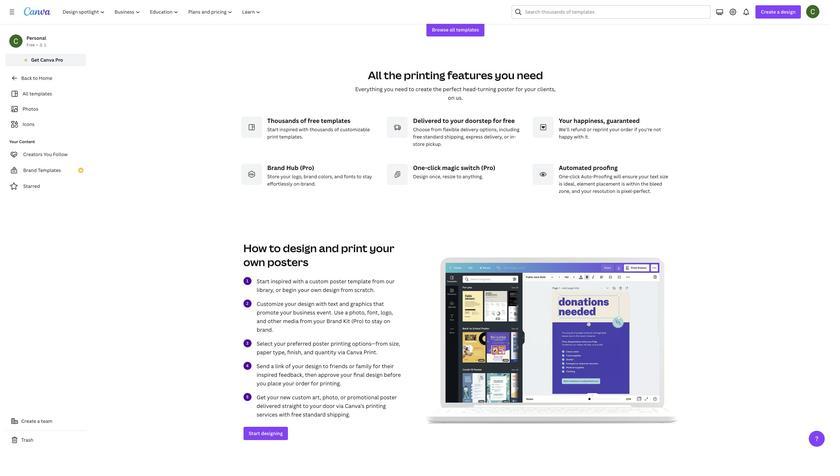 Task type: locate. For each thing, give the bounding box(es) containing it.
create for create a design
[[762, 9, 777, 15]]

1 horizontal spatial click
[[570, 174, 580, 180]]

with inside thousands of free templates start inspired with thousands of customizable print templates.
[[299, 126, 309, 133]]

1 horizontal spatial your
[[559, 117, 573, 125]]

a inside button
[[37, 418, 40, 425]]

one-click magic switch (pro) image
[[387, 164, 408, 185]]

create
[[416, 86, 432, 93]]

other
[[268, 318, 282, 325]]

1 horizontal spatial print
[[341, 241, 368, 256]]

brand down use on the left bottom of the page
[[327, 318, 342, 325]]

1 vertical spatial custom
[[292, 394, 311, 401]]

inspired inside "start inspired with a custom poster template from our library, or begin your own design from scratch."
[[271, 278, 292, 285]]

customize
[[257, 301, 284, 308]]

or left "begin"
[[276, 287, 281, 294]]

and inside select your preferred poster printing options—from size, paper type, finish, and quantity via canva print.
[[304, 349, 314, 356]]

to left create
[[409, 86, 415, 93]]

1 vertical spatial order
[[296, 380, 310, 388]]

in-
[[511, 134, 516, 140]]

brand. down brand
[[302, 181, 316, 187]]

own up "library,"
[[244, 255, 265, 269]]

start up "library,"
[[257, 278, 270, 285]]

photos link
[[9, 103, 82, 115]]

to inside customize your design with text and graphics that promote your business event. use a photo, font, logo, and other media from your brand kit (pro) to stay on brand.
[[365, 318, 371, 325]]

printing inside get your new custom art, photo, or promotional poster delivered straight to your door via canva's printing services with free standard shipping.
[[366, 403, 386, 410]]

0 horizontal spatial create
[[21, 418, 36, 425]]

order inside your happiness, guaranteed we'll refund or reprint your order if you're not happy with it.
[[621, 126, 634, 133]]

1 horizontal spatial brand.
[[302, 181, 316, 187]]

1 vertical spatial you
[[384, 86, 394, 93]]

text up use on the left bottom of the page
[[328, 301, 338, 308]]

1 vertical spatial create
[[21, 418, 36, 425]]

(pro) right kit
[[352, 318, 364, 325]]

0 vertical spatial own
[[244, 255, 265, 269]]

custom inside get your new custom art, photo, or promotional poster delivered straight to your door via canva's printing services with free standard shipping.
[[292, 394, 311, 401]]

switch
[[461, 164, 480, 172]]

start inside "start inspired with a custom poster template from our library, or begin your own design from scratch."
[[257, 278, 270, 285]]

or left in-
[[505, 134, 509, 140]]

your inside your happiness, guaranteed we'll refund or reprint your order if you're not happy with it.
[[559, 117, 573, 125]]

printing
[[404, 68, 446, 82], [331, 340, 351, 348], [366, 403, 386, 410]]

canva left print.
[[347, 349, 363, 356]]

one- inside automated proofing one-click auto-proofing will ensure your text size is ideal, element placement is within the bleed zone, and your resolution is pixel-perfect.
[[559, 174, 570, 180]]

0 vertical spatial all
[[368, 68, 382, 82]]

custom up straight
[[292, 394, 311, 401]]

automated
[[559, 164, 592, 172]]

delivered
[[257, 403, 281, 410]]

1 vertical spatial of
[[335, 126, 339, 133]]

business
[[293, 309, 316, 317]]

0 horizontal spatial all
[[23, 91, 28, 97]]

scratch.
[[355, 287, 375, 294]]

printing inside select your preferred poster printing options—from size, paper type, finish, and quantity via canva print.
[[331, 340, 351, 348]]

brand
[[268, 164, 285, 172], [23, 167, 37, 173], [327, 318, 342, 325]]

your up the we'll
[[559, 117, 573, 125]]

reprint
[[593, 126, 609, 133]]

start for inspired
[[257, 278, 270, 285]]

0 horizontal spatial photo,
[[323, 394, 339, 401]]

printing up create
[[404, 68, 446, 82]]

with up event.
[[316, 301, 327, 308]]

one- up design
[[413, 164, 428, 172]]

0 horizontal spatial brand
[[23, 167, 37, 173]]

all for the
[[368, 68, 382, 82]]

green information report koala writing poster image
[[595, 0, 678, 7]]

2 vertical spatial you
[[257, 380, 266, 388]]

templates up 'thousands'
[[321, 117, 351, 125]]

with down refund
[[575, 134, 584, 140]]

and
[[335, 174, 343, 180], [572, 188, 581, 194], [319, 241, 339, 256], [340, 301, 349, 308], [257, 318, 267, 325], [304, 349, 314, 356]]

all inside all the printing features you need everything you need to create the perfect head-turning poster for your clients, on us.
[[368, 68, 382, 82]]

own up event.
[[311, 287, 322, 294]]

everything
[[356, 86, 383, 93]]

None search field
[[512, 5, 711, 19]]

0 horizontal spatial the
[[384, 68, 402, 82]]

custom
[[310, 278, 329, 285], [292, 394, 311, 401]]

(pro) up anything.
[[482, 164, 496, 172]]

1 vertical spatial your
[[9, 139, 18, 145]]

2 vertical spatial printing
[[366, 403, 386, 410]]

your inside all the printing features you need everything you need to create the perfect head-turning poster for your clients, on us.
[[525, 86, 537, 93]]

1 horizontal spatial logo,
[[381, 309, 393, 317]]

photo, down graphics
[[350, 309, 366, 317]]

1 horizontal spatial (pro)
[[352, 318, 364, 325]]

2 vertical spatial the
[[642, 181, 649, 187]]

standard down door at the left of the page
[[303, 411, 326, 419]]

2 horizontal spatial printing
[[404, 68, 446, 82]]

1 horizontal spatial all
[[368, 68, 382, 82]]

fonts
[[344, 174, 356, 180]]

inspired inside send a link of your design to friends or family for their inspired feedback, then approve your final design before you place your order for printing.
[[257, 372, 278, 379]]

2 vertical spatial of
[[286, 363, 291, 370]]

1 horizontal spatial of
[[301, 117, 307, 125]]

2 horizontal spatial you
[[495, 68, 515, 82]]

canva's
[[345, 403, 365, 410]]

free up 'thousands'
[[308, 117, 320, 125]]

from down business
[[300, 318, 313, 325]]

to inside delivered to your doorstep for free choose from flexible delivery options, including free standard shipping, express delivery, or in- store pickup.
[[443, 117, 449, 125]]

1 vertical spatial photo,
[[323, 394, 339, 401]]

2 vertical spatial inspired
[[257, 372, 278, 379]]

type,
[[273, 349, 286, 356]]

design inside "dropdown button"
[[782, 9, 796, 15]]

is up zone,
[[559, 181, 563, 187]]

to right fonts
[[357, 174, 362, 180]]

0 horizontal spatial one-
[[413, 164, 428, 172]]

print inside thousands of free templates start inspired with thousands of customizable print templates.
[[268, 134, 278, 140]]

0 horizontal spatial own
[[244, 255, 265, 269]]

a for design
[[778, 9, 780, 15]]

standard inside delivered to your doorstep for free choose from flexible delivery options, including free standard shipping, express delivery, or in- store pickup.
[[424, 134, 444, 140]]

1 vertical spatial logo,
[[381, 309, 393, 317]]

canva left pro
[[40, 57, 54, 63]]

text inside customize your design with text and graphics that promote your business event. use a photo, font, logo, and other media from your brand kit (pro) to stay on brand.
[[328, 301, 338, 308]]

all
[[450, 27, 456, 33]]

thousands of free templates start inspired with thousands of customizable print templates.
[[268, 117, 370, 140]]

standard inside get your new custom art, photo, or promotional poster delivered straight to your door via canva's printing services with free standard shipping.
[[303, 411, 326, 419]]

print inside how to design and print your own posters
[[341, 241, 368, 256]]

with up "begin"
[[293, 278, 304, 285]]

poster right turning
[[498, 86, 515, 93]]

get inside get your new custom art, photo, or promotional poster delivered straight to your door via canva's printing services with free standard shipping.
[[257, 394, 266, 401]]

1 vertical spatial brand.
[[257, 327, 274, 334]]

and inside automated proofing one-click auto-proofing will ensure your text size is ideal, element placement is within the bleed zone, and your resolution is pixel-perfect.
[[572, 188, 581, 194]]

brand up store
[[268, 164, 285, 172]]

for up options,
[[494, 117, 502, 125]]

photo, inside customize your design with text and graphics that promote your business event. use a photo, font, logo, and other media from your brand kit (pro) to stay on brand.
[[350, 309, 366, 317]]

1 vertical spatial standard
[[303, 411, 326, 419]]

logo, down that
[[381, 309, 393, 317]]

1 vertical spatial click
[[570, 174, 580, 180]]

1 vertical spatial need
[[395, 86, 408, 93]]

0 horizontal spatial you
[[257, 380, 266, 388]]

1 vertical spatial own
[[311, 287, 322, 294]]

back to home
[[21, 75, 52, 81]]

create inside create a team button
[[21, 418, 36, 425]]

0 vertical spatial order
[[621, 126, 634, 133]]

or inside delivered to your doorstep for free choose from flexible delivery options, including free standard shipping, express delivery, or in- store pickup.
[[505, 134, 509, 140]]

print.
[[364, 349, 378, 356]]

art,
[[313, 394, 321, 401]]

2 horizontal spatial the
[[642, 181, 649, 187]]

promote
[[257, 309, 279, 317]]

your inside your happiness, guaranteed we'll refund or reprint your order if you're not happy with it.
[[610, 126, 620, 133]]

1 horizontal spatial create
[[762, 9, 777, 15]]

1 horizontal spatial templates
[[321, 117, 351, 125]]

0 vertical spatial inspired
[[280, 126, 298, 133]]

perfect.
[[634, 188, 652, 194]]

on left us. at the top of page
[[448, 94, 455, 102]]

is left pixel-
[[617, 188, 621, 194]]

on inside customize your design with text and graphics that promote your business event. use a photo, font, logo, and other media from your brand kit (pro) to stay on brand.
[[384, 318, 391, 325]]

0 horizontal spatial canva
[[40, 57, 54, 63]]

ensure
[[623, 174, 638, 180]]

0 horizontal spatial standard
[[303, 411, 326, 419]]

all up everything
[[368, 68, 382, 82]]

need left create
[[395, 86, 408, 93]]

standard up pickup.
[[424, 134, 444, 140]]

a inside send a link of your design to friends or family for their inspired feedback, then approve your final design before you place your order for printing.
[[271, 363, 274, 370]]

1 vertical spatial on
[[384, 318, 391, 325]]

new
[[280, 394, 291, 401]]

free •
[[27, 42, 38, 48]]

1 horizontal spatial text
[[651, 174, 659, 180]]

1 vertical spatial printing
[[331, 340, 351, 348]]

templates down back to home on the left top of the page
[[30, 91, 52, 97]]

with down straight
[[279, 411, 290, 419]]

1 horizontal spatial on
[[448, 94, 455, 102]]

1 horizontal spatial one-
[[559, 174, 570, 180]]

top level navigation element
[[58, 5, 267, 19]]

guaranteed
[[607, 117, 640, 125]]

0 vertical spatial canva
[[40, 57, 54, 63]]

you left place on the bottom
[[257, 380, 266, 388]]

get up delivered
[[257, 394, 266, 401]]

get down •
[[31, 57, 39, 63]]

canva inside button
[[40, 57, 54, 63]]

0 horizontal spatial click
[[428, 164, 441, 172]]

creators you follow link
[[5, 148, 86, 161]]

free up the including
[[504, 117, 515, 125]]

custom inside "start inspired with a custom poster template from our library, or begin your own design from scratch."
[[310, 278, 329, 285]]

on
[[448, 94, 455, 102], [384, 318, 391, 325]]

templates right all in the top of the page
[[457, 27, 480, 33]]

shipping,
[[445, 134, 465, 140]]

or
[[587, 126, 592, 133], [505, 134, 509, 140], [276, 287, 281, 294], [349, 363, 355, 370], [341, 394, 346, 401]]

0 vertical spatial on
[[448, 94, 455, 102]]

via up shipping. at the bottom left of the page
[[336, 403, 344, 410]]

or up canva's
[[341, 394, 346, 401]]

or up it.
[[587, 126, 592, 133]]

friends
[[330, 363, 348, 370]]

(pro) inside brand hub (pro) store your logo, brand colors, and fonts to stay effortlessly on-brand.
[[300, 164, 314, 172]]

0 horizontal spatial on
[[384, 318, 391, 325]]

0 vertical spatial click
[[428, 164, 441, 172]]

0 vertical spatial your
[[559, 117, 573, 125]]

placement
[[597, 181, 621, 187]]

of up templates.
[[301, 117, 307, 125]]

free down straight
[[292, 411, 302, 419]]

brand up starred
[[23, 167, 37, 173]]

1 horizontal spatial photo,
[[350, 309, 366, 317]]

before
[[384, 372, 401, 379]]

your happiness, guaranteed image
[[533, 117, 554, 138]]

canva inside select your preferred poster printing options—from size, paper type, finish, and quantity via canva print.
[[347, 349, 363, 356]]

follow
[[53, 151, 68, 158]]

photo,
[[350, 309, 366, 317], [323, 394, 339, 401]]

0 vertical spatial of
[[301, 117, 307, 125]]

for down then
[[311, 380, 319, 388]]

for inside delivered to your doorstep for free choose from flexible delivery options, including free standard shipping, express delivery, or in- store pickup.
[[494, 117, 502, 125]]

templates
[[457, 27, 480, 33], [30, 91, 52, 97], [321, 117, 351, 125]]

own
[[244, 255, 265, 269], [311, 287, 322, 294]]

design inside "start inspired with a custom poster template from our library, or begin your own design from scratch."
[[323, 287, 340, 294]]

1 horizontal spatial order
[[621, 126, 634, 133]]

is up pixel-
[[622, 181, 626, 187]]

store
[[268, 174, 280, 180]]

printing down promotional
[[366, 403, 386, 410]]

resize
[[443, 174, 456, 180]]

you're
[[639, 126, 653, 133]]

1 vertical spatial print
[[341, 241, 368, 256]]

to down the font,
[[365, 318, 371, 325]]

1 vertical spatial stay
[[372, 318, 383, 325]]

1 horizontal spatial printing
[[366, 403, 386, 410]]

automated proofing image
[[533, 164, 554, 185]]

to up flexible
[[443, 117, 449, 125]]

for inside all the printing features you need everything you need to create the perfect head-turning poster for your clients, on us.
[[516, 86, 524, 93]]

1 horizontal spatial need
[[517, 68, 544, 82]]

a for link
[[271, 363, 274, 370]]

text
[[651, 174, 659, 180], [328, 301, 338, 308]]

click down 'automated'
[[570, 174, 580, 180]]

1 vertical spatial the
[[434, 86, 442, 93]]

(pro) inside one-click magic switch (pro) design once, resize to anything.
[[482, 164, 496, 172]]

0 vertical spatial via
[[338, 349, 346, 356]]

with inside customize your design with text and graphics that promote your business event. use a photo, font, logo, and other media from your brand kit (pro) to stay on brand.
[[316, 301, 327, 308]]

of
[[301, 117, 307, 125], [335, 126, 339, 133], [286, 363, 291, 370]]

via
[[338, 349, 346, 356], [336, 403, 344, 410]]

2 horizontal spatial (pro)
[[482, 164, 496, 172]]

for left clients,
[[516, 86, 524, 93]]

0 horizontal spatial logo,
[[292, 174, 303, 180]]

from down template
[[341, 287, 353, 294]]

to up approve
[[323, 363, 329, 370]]

to inside one-click magic switch (pro) design once, resize to anything.
[[457, 174, 462, 180]]

0 horizontal spatial your
[[9, 139, 18, 145]]

order left if
[[621, 126, 634, 133]]

your left content
[[9, 139, 18, 145]]

browse all templates link
[[427, 23, 485, 37]]

design inside customize your design with text and graphics that promote your business event. use a photo, font, logo, and other media from your brand kit (pro) to stay on brand.
[[298, 301, 315, 308]]

via inside select your preferred poster printing options—from size, paper type, finish, and quantity via canva print.
[[338, 349, 346, 356]]

2 horizontal spatial is
[[622, 181, 626, 187]]

order
[[621, 126, 634, 133], [296, 380, 310, 388]]

0 vertical spatial create
[[762, 9, 777, 15]]

with up templates.
[[299, 126, 309, 133]]

printing up quantity at the bottom of page
[[331, 340, 351, 348]]

you
[[44, 151, 52, 158]]

create a design
[[762, 9, 796, 15]]

0 vertical spatial the
[[384, 68, 402, 82]]

to inside how to design and print your own posters
[[269, 241, 281, 256]]

size
[[661, 174, 669, 180]]

your
[[559, 117, 573, 125], [9, 139, 18, 145]]

your inside delivered to your doorstep for free choose from flexible delivery options, including free standard shipping, express delivery, or in- store pickup.
[[451, 117, 464, 125]]

own inside "start inspired with a custom poster template from our library, or begin your own design from scratch."
[[311, 287, 322, 294]]

2 vertical spatial start
[[249, 431, 260, 437]]

or inside send a link of your design to friends or family for their inspired feedback, then approve your final design before you place your order for printing.
[[349, 363, 355, 370]]

0 vertical spatial custom
[[310, 278, 329, 285]]

from down delivered
[[431, 126, 442, 133]]

on down that
[[384, 318, 391, 325]]

0 vertical spatial start
[[268, 126, 279, 133]]

free inside get your new custom art, photo, or promotional poster delivered straight to your door via canva's printing services with free standard shipping.
[[292, 411, 302, 419]]

to right "how"
[[269, 241, 281, 256]]

or up final
[[349, 363, 355, 370]]

1 horizontal spatial get
[[257, 394, 266, 401]]

0 vertical spatial get
[[31, 57, 39, 63]]

0 vertical spatial text
[[651, 174, 659, 180]]

inspired up templates.
[[280, 126, 298, 133]]

browse
[[432, 27, 449, 33]]

head-
[[463, 86, 478, 93]]

brand.
[[302, 181, 316, 187], [257, 327, 274, 334]]

1 vertical spatial canva
[[347, 349, 363, 356]]

1 horizontal spatial brand
[[268, 164, 285, 172]]

brand. inside customize your design with text and graphics that promote your business event. use a photo, font, logo, and other media from your brand kit (pro) to stay on brand.
[[257, 327, 274, 334]]

element
[[577, 181, 596, 187]]

1 vertical spatial start
[[257, 278, 270, 285]]

get inside button
[[31, 57, 39, 63]]

approve
[[318, 372, 340, 379]]

all down back
[[23, 91, 28, 97]]

of right 'thousands'
[[335, 126, 339, 133]]

create inside create a design "dropdown button"
[[762, 9, 777, 15]]

(pro) up brand
[[300, 164, 314, 172]]

start
[[268, 126, 279, 133], [257, 278, 270, 285], [249, 431, 260, 437]]

1 horizontal spatial standard
[[424, 134, 444, 140]]

services
[[257, 411, 278, 419]]

a inside "start inspired with a custom poster template from our library, or begin your own design from scratch."
[[305, 278, 308, 285]]

1 vertical spatial one-
[[559, 174, 570, 180]]

photo, up door at the left of the page
[[323, 394, 339, 401]]

via up friends
[[338, 349, 346, 356]]

colors,
[[318, 174, 334, 180]]

0 vertical spatial one-
[[413, 164, 428, 172]]

0 vertical spatial you
[[495, 68, 515, 82]]

custom down how to design and print your own posters
[[310, 278, 329, 285]]

your inside brand hub (pro) store your logo, brand colors, and fonts to stay effortlessly on-brand.
[[281, 174, 291, 180]]

logo,
[[292, 174, 303, 180], [381, 309, 393, 317]]

logo, inside customize your design with text and graphics that promote your business event. use a photo, font, logo, and other media from your brand kit (pro) to stay on brand.
[[381, 309, 393, 317]]

for left their
[[373, 363, 381, 370]]

logo, up on-
[[292, 174, 303, 180]]

poster inside select your preferred poster printing options—from size, paper type, finish, and quantity via canva print.
[[313, 340, 330, 348]]

poster up quantity at the bottom of page
[[313, 340, 330, 348]]

1 vertical spatial via
[[336, 403, 344, 410]]

brand. down other
[[257, 327, 274, 334]]

how to design and print your own posters image
[[427, 258, 679, 424]]

trash
[[21, 437, 33, 443]]

need
[[517, 68, 544, 82], [395, 86, 408, 93]]

print
[[268, 134, 278, 140], [341, 241, 368, 256]]

0 vertical spatial templates
[[457, 27, 480, 33]]

to inside all the printing features you need everything you need to create the perfect head-turning poster for your clients, on us.
[[409, 86, 415, 93]]

order down then
[[296, 380, 310, 388]]

start down thousands at the left top
[[268, 126, 279, 133]]

stay right fonts
[[363, 174, 372, 180]]

to right resize
[[457, 174, 462, 180]]

brand inside brand hub (pro) store your logo, brand colors, and fonts to stay effortlessly on-brand.
[[268, 164, 285, 172]]

your happiness, guaranteed we'll refund or reprint your order if you're not happy with it.
[[559, 117, 662, 140]]

text up bleed
[[651, 174, 659, 180]]

start inside thousands of free templates start inspired with thousands of customizable print templates.
[[268, 126, 279, 133]]

via inside get your new custom art, photo, or promotional poster delivered straight to your door via canva's printing services with free standard shipping.
[[336, 403, 344, 410]]

stay down the font,
[[372, 318, 383, 325]]

a inside "dropdown button"
[[778, 9, 780, 15]]

click up once,
[[428, 164, 441, 172]]

to right straight
[[303, 403, 309, 410]]

printing.
[[320, 380, 342, 388]]

place
[[268, 380, 282, 388]]

inspired down the 'send'
[[257, 372, 278, 379]]

inspired up "begin"
[[271, 278, 292, 285]]

brand hub (pro) image
[[241, 164, 262, 185]]

is
[[559, 181, 563, 187], [622, 181, 626, 187], [617, 188, 621, 194]]

stay
[[363, 174, 372, 180], [372, 318, 383, 325]]

poster left template
[[330, 278, 347, 285]]

need up clients,
[[517, 68, 544, 82]]

from
[[431, 126, 442, 133], [373, 278, 385, 285], [341, 287, 353, 294], [300, 318, 313, 325]]

of right link
[[286, 363, 291, 370]]

1 vertical spatial templates
[[30, 91, 52, 97]]

0 horizontal spatial brand.
[[257, 327, 274, 334]]

effortlessly
[[268, 181, 293, 187]]

once,
[[430, 174, 442, 180]]

1 vertical spatial get
[[257, 394, 266, 401]]

poster down before
[[381, 394, 397, 401]]

one- up ideal,
[[559, 174, 570, 180]]

all for templates
[[23, 91, 28, 97]]

start left designing
[[249, 431, 260, 437]]

0 vertical spatial standard
[[424, 134, 444, 140]]

0 horizontal spatial (pro)
[[300, 164, 314, 172]]

1 vertical spatial text
[[328, 301, 338, 308]]

you up turning
[[495, 68, 515, 82]]

0 horizontal spatial get
[[31, 57, 39, 63]]

their
[[382, 363, 394, 370]]

0 vertical spatial brand.
[[302, 181, 316, 187]]

you right everything
[[384, 86, 394, 93]]

brand inside customize your design with text and graphics that promote your business event. use a photo, font, logo, and other media from your brand kit (pro) to stay on brand.
[[327, 318, 342, 325]]

to
[[33, 75, 38, 81], [409, 86, 415, 93], [443, 117, 449, 125], [357, 174, 362, 180], [457, 174, 462, 180], [269, 241, 281, 256], [365, 318, 371, 325], [323, 363, 329, 370], [303, 403, 309, 410]]

your content
[[9, 139, 35, 145]]



Task type: vqa. For each thing, say whether or not it's contained in the screenshot.


Task type: describe. For each thing, give the bounding box(es) containing it.
customize your design with text and graphics that promote your business event. use a photo, font, logo, and other media from your brand kit (pro) to stay on brand.
[[257, 301, 393, 334]]

your for content
[[9, 139, 18, 145]]

send a link of your design to friends or family for their inspired feedback, then approve your final design before you place your order for printing.
[[257, 363, 401, 388]]

poster inside "start inspired with a custom poster template from our library, or begin your own design from scratch."
[[330, 278, 347, 285]]

logo, inside brand hub (pro) store your logo, brand colors, and fonts to stay effortlessly on-brand.
[[292, 174, 303, 180]]

with inside get your new custom art, photo, or promotional poster delivered straight to your door via canva's printing services with free standard shipping.
[[279, 411, 290, 419]]

printing inside all the printing features you need everything you need to create the perfect head-turning poster for your clients, on us.
[[404, 68, 446, 82]]

brand for templates
[[23, 167, 37, 173]]

start inspired with a custom poster template from our library, or begin your own design from scratch.
[[257, 278, 395, 294]]

1
[[44, 42, 46, 48]]

templates inside thousands of free templates start inspired with thousands of customizable print templates.
[[321, 117, 351, 125]]

a for team
[[37, 418, 40, 425]]

with inside your happiness, guaranteed we'll refund or reprint your order if you're not happy with it.
[[575, 134, 584, 140]]

use
[[334, 309, 344, 317]]

or inside "start inspired with a custom poster template from our library, or begin your own design from scratch."
[[276, 287, 281, 294]]

you inside send a link of your design to friends or family for their inspired feedback, then approve your final design before you place your order for printing.
[[257, 380, 266, 388]]

or inside get your new custom art, photo, or promotional poster delivered straight to your door via canva's printing services with free standard shipping.
[[341, 394, 346, 401]]

automated proofing one-click auto-proofing will ensure your text size is ideal, element placement is within the bleed zone, and your resolution is pixel-perfect.
[[559, 164, 669, 194]]

not
[[654, 126, 662, 133]]

bleed
[[650, 181, 663, 187]]

start designing
[[249, 431, 283, 437]]

and inside brand hub (pro) store your logo, brand colors, and fonts to stay effortlessly on-brand.
[[335, 174, 343, 180]]

to inside send a link of your design to friends or family for their inspired feedback, then approve your final design before you place your order for printing.
[[323, 363, 329, 370]]

brand for hub
[[268, 164, 285, 172]]

including
[[499, 126, 520, 133]]

media
[[283, 318, 299, 325]]

of inside send a link of your design to friends or family for their inspired feedback, then approve your final design before you place your order for printing.
[[286, 363, 291, 370]]

anything.
[[463, 174, 484, 180]]

choose
[[413, 126, 430, 133]]

get for get canva pro
[[31, 57, 39, 63]]

own inside how to design and print your own posters
[[244, 255, 265, 269]]

to right back
[[33, 75, 38, 81]]

order inside send a link of your design to friends or family for their inspired feedback, then approve your final design before you place your order for printing.
[[296, 380, 310, 388]]

1 horizontal spatial you
[[384, 86, 394, 93]]

team
[[41, 418, 52, 425]]

pixel-
[[622, 188, 634, 194]]

begin
[[283, 287, 297, 294]]

create a team
[[21, 418, 52, 425]]

poster inside get your new custom art, photo, or promotional poster delivered straight to your door via canva's printing services with free standard shipping.
[[381, 394, 397, 401]]

templates.
[[280, 134, 303, 140]]

graphics
[[351, 301, 372, 308]]

clients,
[[538, 86, 556, 93]]

on inside all the printing features you need everything you need to create the perfect head-turning poster for your clients, on us.
[[448, 94, 455, 102]]

your inside "start inspired with a custom poster template from our library, or begin your own design from scratch."
[[298, 287, 310, 294]]

pickup.
[[426, 141, 442, 147]]

ideal,
[[564, 181, 576, 187]]

options—from
[[352, 340, 388, 348]]

click inside automated proofing one-click auto-proofing will ensure your text size is ideal, element placement is within the bleed zone, and your resolution is pixel-perfect.
[[570, 174, 580, 180]]

2 horizontal spatial templates
[[457, 27, 480, 33]]

event.
[[317, 309, 333, 317]]

text inside automated proofing one-click auto-proofing will ensure your text size is ideal, element placement is within the bleed zone, and your resolution is pixel-perfect.
[[651, 174, 659, 180]]

poster inside all the printing features you need everything you need to create the perfect head-turning poster for your clients, on us.
[[498, 86, 515, 93]]

proofing
[[594, 174, 613, 180]]

with inside "start inspired with a custom poster template from our library, or begin your own design from scratch."
[[293, 278, 304, 285]]

paper
[[257, 349, 272, 356]]

font,
[[368, 309, 380, 317]]

to inside brand hub (pro) store your logo, brand colors, and fonts to stay effortlessly on-brand.
[[357, 174, 362, 180]]

how to design and print your own posters
[[244, 241, 395, 269]]

1 horizontal spatial is
[[617, 188, 621, 194]]

your inside select your preferred poster printing options—from size, paper type, finish, and quantity via canva print.
[[274, 340, 286, 348]]

designing
[[261, 431, 283, 437]]

promotional
[[348, 394, 379, 401]]

delivered to your doorstep for free image
[[387, 117, 408, 138]]

create a design button
[[756, 5, 802, 19]]

doorstep
[[466, 117, 492, 125]]

one- inside one-click magic switch (pro) design once, resize to anything.
[[413, 164, 428, 172]]

thousands
[[310, 126, 334, 133]]

how
[[244, 241, 267, 256]]

photo, inside get your new custom art, photo, or promotional poster delivered straight to your door via canva's printing services with free standard shipping.
[[323, 394, 339, 401]]

brand templates
[[23, 167, 61, 173]]

thousands
[[268, 117, 299, 125]]

final
[[354, 372, 365, 379]]

create for create a team
[[21, 418, 36, 425]]

starred
[[23, 183, 40, 189]]

0 vertical spatial need
[[517, 68, 544, 82]]

click inside one-click magic switch (pro) design once, resize to anything.
[[428, 164, 441, 172]]

brand hub (pro) store your logo, brand colors, and fonts to stay effortlessly on-brand.
[[268, 164, 372, 187]]

free
[[27, 42, 35, 48]]

delivery,
[[485, 134, 504, 140]]

perfect
[[443, 86, 462, 93]]

proofing
[[594, 164, 618, 172]]

0 horizontal spatial need
[[395, 86, 408, 93]]

that
[[374, 301, 384, 308]]

your for happiness,
[[559, 117, 573, 125]]

icons
[[23, 121, 35, 127]]

personal
[[27, 35, 46, 41]]

auto-
[[582, 174, 594, 180]]

free up store
[[413, 134, 422, 140]]

size,
[[390, 340, 400, 348]]

our
[[386, 278, 395, 285]]

2 horizontal spatial of
[[335, 126, 339, 133]]

create a team button
[[5, 415, 86, 428]]

0 horizontal spatial is
[[559, 181, 563, 187]]

to inside get your new custom art, photo, or promotional poster delivered straight to your door via canva's printing services with free standard shipping.
[[303, 403, 309, 410]]

if
[[635, 126, 638, 133]]

get your new custom art, photo, or promotional poster delivered straight to your door via canva's printing services with free standard shipping.
[[257, 394, 397, 419]]

free inside thousands of free templates start inspired with thousands of customizable print templates.
[[308, 117, 320, 125]]

inspired inside thousands of free templates start inspired with thousands of customizable print templates.
[[280, 126, 298, 133]]

stay inside customize your design with text and graphics that promote your business event. use a photo, font, logo, and other media from your brand kit (pro) to stay on brand.
[[372, 318, 383, 325]]

happiness,
[[574, 117, 606, 125]]

from left our
[[373, 278, 385, 285]]

brand
[[304, 174, 317, 180]]

your inside how to design and print your own posters
[[370, 241, 395, 256]]

1 horizontal spatial the
[[434, 86, 442, 93]]

trash link
[[5, 434, 86, 447]]

delivery
[[461, 126, 479, 133]]

from inside delivered to your doorstep for free choose from flexible delivery options, including free standard shipping, express delivery, or in- store pickup.
[[431, 126, 442, 133]]

refund
[[571, 126, 586, 133]]

brand. inside brand hub (pro) store your logo, brand colors, and fonts to stay effortlessly on-brand.
[[302, 181, 316, 187]]

a inside customize your design with text and graphics that promote your business event. use a photo, font, logo, and other media from your brand kit (pro) to stay on brand.
[[345, 309, 348, 317]]

christina overa image
[[807, 5, 820, 18]]

creators
[[23, 151, 43, 158]]

design inside how to design and print your own posters
[[283, 241, 317, 256]]

store
[[413, 141, 425, 147]]

back to home link
[[5, 72, 86, 85]]

0 horizontal spatial templates
[[30, 91, 52, 97]]

select
[[257, 340, 273, 348]]

get for get your new custom art, photo, or promotional poster delivered straight to your door via canva's printing services with free standard shipping.
[[257, 394, 266, 401]]

templates
[[38, 167, 61, 173]]

stay inside brand hub (pro) store your logo, brand colors, and fonts to stay effortlessly on-brand.
[[363, 174, 372, 180]]

flexible
[[443, 126, 460, 133]]

all templates link
[[9, 88, 82, 100]]

straight
[[282, 403, 302, 410]]

content
[[19, 139, 35, 145]]

start for designing
[[249, 431, 260, 437]]

from inside customize your design with text and graphics that promote your business event. use a photo, font, logo, and other media from your brand kit (pro) to stay on brand.
[[300, 318, 313, 325]]

door
[[323, 403, 335, 410]]

and inside how to design and print your own posters
[[319, 241, 339, 256]]

photos
[[23, 106, 38, 112]]

feedback,
[[279, 372, 304, 379]]

library,
[[257, 287, 275, 294]]

thousands of free templates image
[[241, 117, 262, 138]]

(pro) inside customize your design with text and graphics that promote your business event. use a photo, font, logo, and other media from your brand kit (pro) to stay on brand.
[[352, 318, 364, 325]]

finish,
[[287, 349, 303, 356]]

link
[[275, 363, 284, 370]]

the inside automated proofing one-click auto-proofing will ensure your text size is ideal, element placement is within the bleed zone, and your resolution is pixel-perfect.
[[642, 181, 649, 187]]

or inside your happiness, guaranteed we'll refund or reprint your order if you're not happy with it.
[[587, 126, 592, 133]]

express
[[466, 134, 483, 140]]

all templates
[[23, 91, 52, 97]]

zone,
[[559, 188, 571, 194]]

get canva pro
[[31, 57, 63, 63]]

browse all templates
[[432, 27, 480, 33]]

customizable
[[340, 126, 370, 133]]

Search search field
[[526, 6, 707, 18]]



